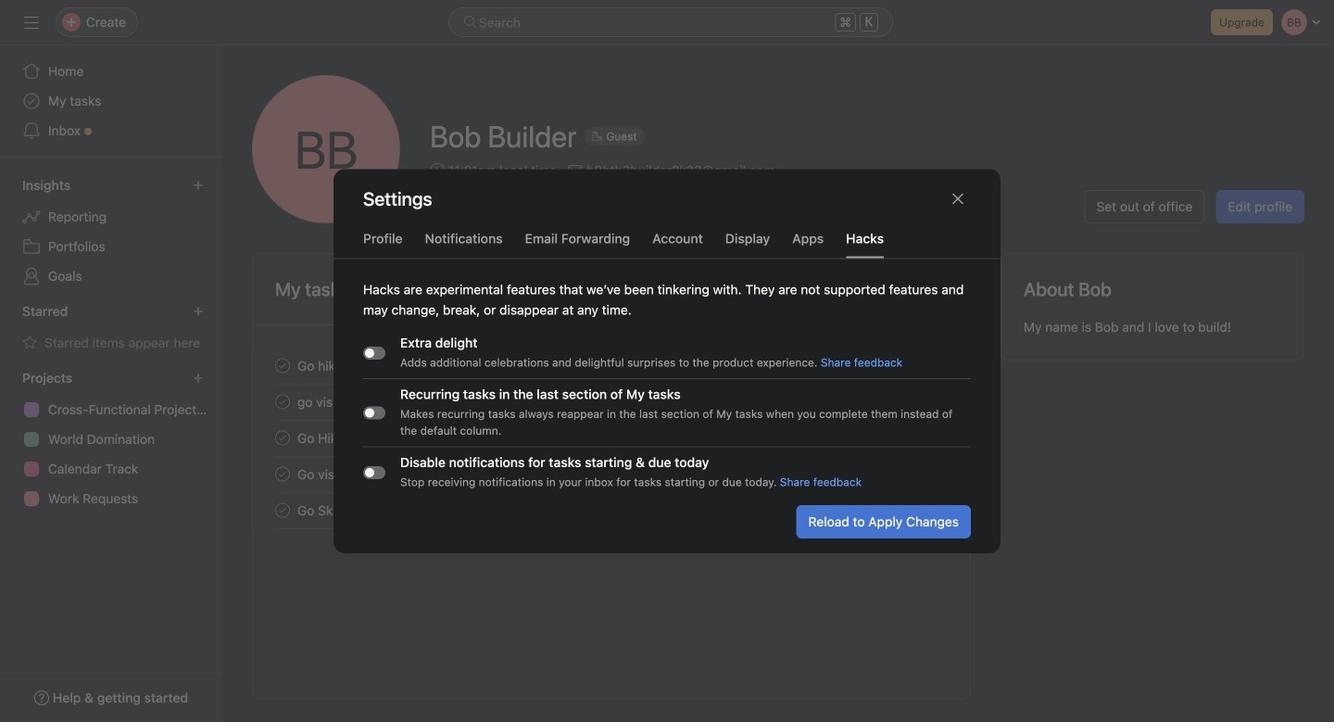 Task type: describe. For each thing, give the bounding box(es) containing it.
hide sidebar image
[[24, 15, 39, 30]]

starred element
[[0, 295, 222, 362]]

mark complete checkbox for 3rd list item from the bottom of the page
[[272, 391, 294, 413]]

mark complete checkbox for first list item from the bottom
[[272, 499, 294, 521]]

2 mark complete image from the top
[[272, 463, 294, 485]]

3 list item from the top
[[253, 420, 971, 456]]

2 list item from the top
[[253, 384, 971, 420]]

1 list item from the top
[[253, 348, 971, 384]]

4 list item from the top
[[253, 492, 971, 528]]

settings tab list
[[334, 228, 1001, 259]]

close this dialog image
[[951, 191, 966, 206]]

mark complete image inside list item
[[272, 355, 294, 377]]

mark complete image for mark complete option
[[272, 427, 294, 449]]

global element
[[0, 45, 222, 157]]



Task type: locate. For each thing, give the bounding box(es) containing it.
0 vertical spatial mark complete image
[[272, 355, 294, 377]]

3 switch from the top
[[363, 466, 386, 479]]

mark complete image
[[272, 355, 294, 377], [272, 463, 294, 485]]

0 vertical spatial switch
[[363, 346, 386, 359]]

4 mark complete checkbox from the top
[[272, 499, 294, 521]]

1 vertical spatial mark complete image
[[272, 463, 294, 485]]

insights element
[[0, 169, 222, 295]]

mark complete image for mark complete checkbox for 3rd list item from the bottom of the page
[[272, 391, 294, 413]]

mark complete image up mark complete option
[[272, 355, 294, 377]]

projects element
[[0, 362, 222, 517]]

switch
[[363, 346, 386, 359], [363, 406, 386, 419], [363, 466, 386, 479]]

dialog
[[334, 169, 1001, 553]]

1 mark complete image from the top
[[272, 391, 294, 413]]

2 mark complete image from the top
[[272, 427, 294, 449]]

1 mark complete checkbox from the top
[[272, 355, 294, 377]]

3 mark complete image from the top
[[272, 499, 294, 521]]

1 switch from the top
[[363, 346, 386, 359]]

Mark complete checkbox
[[272, 355, 294, 377], [272, 391, 294, 413], [272, 463, 294, 485], [272, 499, 294, 521]]

mark complete checkbox for fourth list item from the bottom
[[272, 355, 294, 377]]

1 mark complete image from the top
[[272, 355, 294, 377]]

mark complete image for mark complete checkbox for first list item from the bottom
[[272, 499, 294, 521]]

2 mark complete checkbox from the top
[[272, 391, 294, 413]]

Mark complete checkbox
[[272, 427, 294, 449]]

2 vertical spatial mark complete image
[[272, 499, 294, 521]]

1 vertical spatial mark complete image
[[272, 427, 294, 449]]

mark complete image
[[272, 391, 294, 413], [272, 427, 294, 449], [272, 499, 294, 521]]

0 vertical spatial mark complete image
[[272, 391, 294, 413]]

2 switch from the top
[[363, 406, 386, 419]]

list item
[[253, 348, 971, 384], [253, 384, 971, 420], [253, 420, 971, 456], [253, 492, 971, 528]]

1 vertical spatial switch
[[363, 406, 386, 419]]

3 mark complete checkbox from the top
[[272, 463, 294, 485]]

2 vertical spatial switch
[[363, 466, 386, 479]]

mark complete image down mark complete option
[[272, 463, 294, 485]]



Task type: vqa. For each thing, say whether or not it's contained in the screenshot.
Mark complete image related to 1st Mark complete checkbox from the bottom of the page
yes



